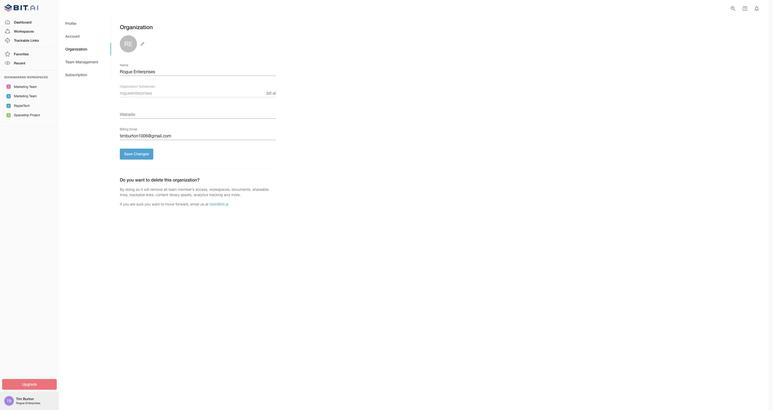 Task type: locate. For each thing, give the bounding box(es) containing it.
want down content
[[152, 202, 160, 207]]

re button
[[120, 35, 146, 53]]

0 horizontal spatial to
[[146, 177, 150, 182]]

organization subdomain
[[120, 85, 155, 88]]

at
[[205, 202, 208, 207]]

0 horizontal spatial want
[[135, 177, 145, 182]]

you@example.com text field
[[120, 132, 276, 140]]

sure
[[136, 202, 144, 207]]

1 marketing team button from the top
[[0, 82, 59, 92]]

1 marketing team from the top
[[14, 85, 37, 89]]

by doing so it will remove all team member's access, workspaces, documents, shareable links, trackable links, content library assets, analytics tracking and more.
[[120, 188, 269, 197]]

1 marketing from the top
[[14, 85, 28, 89]]

remove
[[150, 188, 163, 192]]

assets,
[[181, 193, 193, 197]]

you right the if
[[123, 202, 129, 207]]

team
[[169, 188, 177, 192]]

0 vertical spatial to
[[146, 177, 150, 182]]

1 vertical spatial organization
[[65, 47, 87, 51]]

organization
[[120, 24, 153, 31], [65, 47, 87, 51], [120, 85, 138, 88]]

marketing down bookmarked workspaces
[[14, 85, 28, 89]]

you
[[127, 177, 134, 182], [123, 202, 129, 207], [145, 202, 151, 207]]

1 vertical spatial marketing team
[[14, 94, 37, 98]]

this
[[164, 177, 172, 182]]

team management
[[65, 60, 98, 64]]

team
[[65, 60, 75, 64], [29, 85, 37, 89], [29, 94, 37, 98]]

marketing
[[14, 85, 28, 89], [14, 94, 28, 98]]

trackable
[[14, 38, 29, 43]]

https:// text field
[[120, 110, 276, 119]]

trackable links
[[14, 38, 39, 43]]

profile link
[[59, 17, 111, 30]]

links, down the will on the top left of page
[[146, 193, 155, 197]]

organization up re button
[[120, 24, 153, 31]]

more.
[[231, 193, 241, 197]]

are
[[130, 202, 135, 207]]

rippletech
[[14, 104, 30, 108]]

if
[[120, 202, 122, 207]]

marketing team up rippletech
[[14, 94, 37, 98]]

hello@bit.ai
[[210, 202, 229, 207]]

marketing team down bookmarked workspaces
[[14, 85, 37, 89]]

1 vertical spatial team
[[29, 85, 37, 89]]

you right do on the top of the page
[[127, 177, 134, 182]]

2 marketing team button from the top
[[0, 92, 59, 101]]

2 marketing from the top
[[14, 94, 28, 98]]

marketing team button up rippletech
[[0, 92, 59, 101]]

0 vertical spatial marketing team
[[14, 85, 37, 89]]

0 vertical spatial team
[[65, 60, 75, 64]]

.bit.ai
[[266, 91, 276, 95]]

want up it at top left
[[135, 177, 145, 182]]

tab list
[[59, 17, 111, 81]]

1 vertical spatial marketing
[[14, 94, 28, 98]]

marketing team button down bookmarked workspaces
[[0, 82, 59, 92]]

subdomain
[[139, 85, 155, 88]]

analytics
[[194, 193, 208, 197]]

all
[[164, 188, 167, 192]]

to left "delete"
[[146, 177, 150, 182]]

want
[[135, 177, 145, 182], [152, 202, 160, 207]]

marketing team
[[14, 85, 37, 89], [14, 94, 37, 98]]

workspaces
[[14, 29, 34, 33]]

1 horizontal spatial links,
[[146, 193, 155, 197]]

subscription
[[65, 72, 87, 77]]

team up subscription
[[65, 60, 75, 64]]

2 marketing team from the top
[[14, 94, 37, 98]]

links, down the by
[[120, 193, 128, 197]]

doing
[[125, 188, 135, 192]]

1 vertical spatial to
[[161, 202, 164, 207]]

marketing team button
[[0, 82, 59, 92], [0, 92, 59, 101]]

organization down account
[[65, 47, 87, 51]]

email
[[190, 202, 199, 207]]

do
[[120, 177, 126, 182]]

2 vertical spatial team
[[29, 94, 37, 98]]

links,
[[120, 193, 128, 197], [146, 193, 155, 197]]

management
[[76, 60, 98, 64]]

account link
[[59, 30, 111, 43]]

team down workspaces
[[29, 85, 37, 89]]

rogue
[[16, 402, 25, 405]]

you right sure
[[145, 202, 151, 207]]

save
[[124, 152, 133, 156]]

to left the move
[[161, 202, 164, 207]]

account
[[65, 34, 80, 38]]

it
[[141, 188, 143, 192]]

billing email
[[120, 128, 137, 131]]

0 vertical spatial marketing
[[14, 85, 28, 89]]

recent
[[14, 61, 25, 65]]

favorites
[[14, 52, 29, 56]]

you for if
[[123, 202, 129, 207]]

organization link
[[59, 43, 111, 56]]

trackable links button
[[0, 36, 59, 45]]

move
[[165, 202, 174, 207]]

organization left subdomain
[[120, 85, 138, 88]]

team up rippletech button
[[29, 94, 37, 98]]

0 horizontal spatial links,
[[120, 193, 128, 197]]

delete
[[151, 177, 163, 182]]

forward,
[[176, 202, 189, 207]]

1 vertical spatial want
[[152, 202, 160, 207]]

content
[[156, 193, 168, 197]]

save changes
[[124, 152, 149, 156]]

to
[[146, 177, 150, 182], [161, 202, 164, 207]]

project
[[30, 114, 40, 117]]

favorites button
[[0, 50, 59, 59]]

marketing up rippletech
[[14, 94, 28, 98]]

2 links, from the left
[[146, 193, 155, 197]]



Task type: vqa. For each thing, say whether or not it's contained in the screenshot.
Folder Title Text Box
no



Task type: describe. For each thing, give the bounding box(es) containing it.
tim burton rogue enterprises
[[16, 397, 40, 405]]

0 vertical spatial want
[[135, 177, 145, 182]]

team management link
[[59, 56, 111, 69]]

bookmarked workspaces
[[4, 75, 48, 79]]

email
[[129, 128, 137, 131]]

Acme Company text field
[[120, 68, 276, 76]]

1 links, from the left
[[120, 193, 128, 197]]

profile
[[65, 21, 76, 26]]

us
[[200, 202, 204, 207]]

rippletech button
[[0, 101, 59, 111]]

will
[[144, 188, 149, 192]]

hello@bit.ai link
[[210, 202, 229, 207]]

save changes button
[[120, 149, 153, 160]]

subscription link
[[59, 69, 111, 81]]

organization inside 'link'
[[65, 47, 87, 51]]

name
[[120, 63, 128, 67]]

team for 2nd the marketing team button from the bottom of the page
[[29, 85, 37, 89]]

spaceship project button
[[0, 111, 59, 120]]

upgrade button
[[2, 379, 57, 390]]

links
[[30, 38, 39, 43]]

workspaces
[[27, 75, 48, 79]]

tb
[[7, 399, 11, 404]]

by
[[120, 188, 124, 192]]

member's
[[178, 188, 194, 192]]

tab list containing profile
[[59, 17, 111, 81]]

workspaces,
[[209, 188, 231, 192]]

team for second the marketing team button from the top
[[29, 94, 37, 98]]

dashboard button
[[0, 18, 59, 27]]

1 horizontal spatial to
[[161, 202, 164, 207]]

2 vertical spatial organization
[[120, 85, 138, 88]]

do you want to delete this organization?
[[120, 177, 200, 182]]

trackable
[[130, 193, 145, 197]]

acme text field
[[120, 89, 264, 97]]

dashboard
[[14, 20, 32, 24]]

workspaces button
[[0, 27, 59, 36]]

recent button
[[0, 59, 59, 68]]

access,
[[196, 188, 208, 192]]

library
[[169, 193, 180, 197]]

marketing for second the marketing team button from the top
[[14, 94, 28, 98]]

bookmarked
[[4, 75, 26, 79]]

marketing team for second the marketing team button from the top
[[14, 94, 37, 98]]

tracking
[[209, 193, 223, 197]]

re
[[124, 40, 133, 48]]

so
[[136, 188, 140, 192]]

0 vertical spatial organization
[[120, 24, 153, 31]]

enterprises
[[25, 402, 40, 405]]

tim
[[16, 397, 22, 401]]

1 horizontal spatial want
[[152, 202, 160, 207]]

spaceship
[[14, 114, 29, 117]]

spaceship project
[[14, 114, 40, 117]]

you for do
[[127, 177, 134, 182]]

changes
[[134, 152, 149, 156]]

team inside tab list
[[65, 60, 75, 64]]

documents,
[[232, 188, 252, 192]]

shareable
[[253, 188, 269, 192]]

marketing for 2nd the marketing team button from the bottom of the page
[[14, 85, 28, 89]]

and
[[224, 193, 230, 197]]

marketing team for 2nd the marketing team button from the bottom of the page
[[14, 85, 37, 89]]

organization?
[[173, 177, 200, 182]]

billing
[[120, 128, 129, 131]]

if you are sure you want to move forward, email us at hello@bit.ai
[[120, 202, 229, 207]]

burton
[[23, 397, 34, 401]]

upgrade
[[22, 382, 37, 387]]



